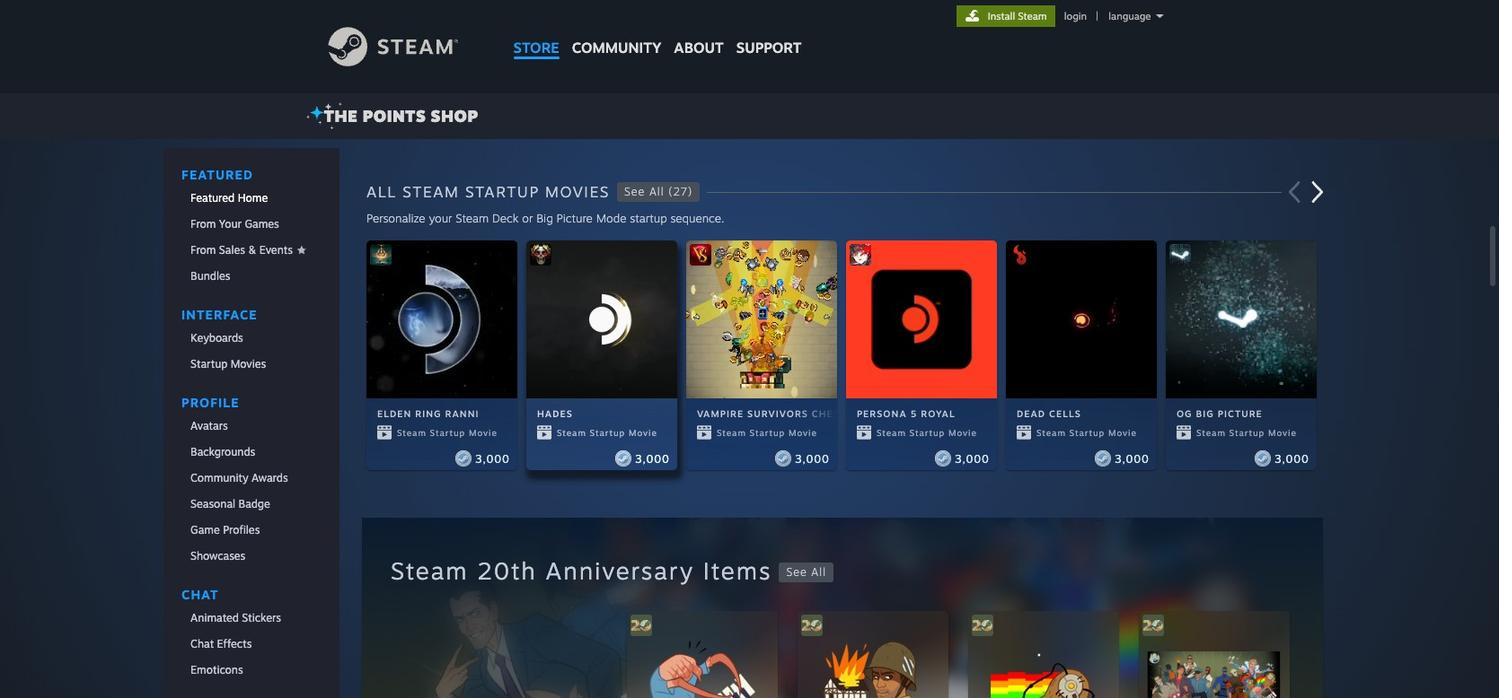 Task type: describe. For each thing, give the bounding box(es) containing it.
effects
[[217, 638, 252, 651]]

og big picture
[[1177, 409, 1263, 419]]

steam up the your
[[403, 182, 460, 201]]

from sales & events link
[[164, 238, 339, 262]]

steam startup movie for dead cells
[[1036, 428, 1137, 439]]

startup for hades
[[590, 428, 625, 439]]

3,000 for persona 5 royal
[[955, 453, 990, 466]]

all for anniversary
[[811, 565, 826, 579]]

store link
[[507, 0, 566, 65]]

3,000 for hades
[[635, 453, 670, 466]]

community link
[[566, 0, 668, 65]]

items
[[703, 557, 772, 586]]

community
[[191, 472, 248, 485]]

chat effects
[[191, 638, 252, 651]]

featured home
[[191, 191, 268, 205]]

ranni
[[445, 409, 479, 419]]

3,000 for elden ring ranni
[[475, 453, 510, 466]]

avatars
[[191, 419, 228, 433]]

startup for dead cells
[[1069, 428, 1105, 439]]

see all (27)
[[624, 185, 693, 199]]

steam startup movie for vampire survivors chest
[[717, 428, 817, 439]]

movie for elden ring ranni
[[469, 428, 497, 439]]

points
[[363, 106, 426, 126]]

1 horizontal spatial movies
[[545, 182, 610, 201]]

install steam link
[[956, 5, 1055, 27]]

support
[[736, 39, 802, 57]]

from your games link
[[164, 212, 339, 236]]

seasonal badge link
[[164, 492, 339, 516]]

2 steam 20th anniversary image from the left
[[1142, 615, 1164, 637]]

ring
[[415, 409, 442, 419]]

steam down og big picture at the bottom of page
[[1196, 428, 1226, 439]]

steam down 'elden ring ranni'
[[397, 428, 427, 439]]

movie for dead cells
[[1108, 428, 1137, 439]]

steam startup movie for persona 5 royal
[[877, 428, 977, 439]]

startup movies
[[191, 357, 266, 371]]

1 vertical spatial movies
[[231, 357, 266, 371]]

(27)
[[668, 185, 693, 199]]

install
[[988, 10, 1015, 22]]

stickers
[[242, 612, 281, 625]]

seasonal badge
[[191, 498, 270, 511]]

elden
[[377, 409, 412, 419]]

bundles link
[[164, 264, 339, 288]]

or
[[522, 211, 533, 225]]

1 steam 20th anniversary image from the left
[[630, 615, 652, 637]]

backgrounds
[[191, 446, 255, 459]]

shop
[[431, 106, 478, 126]]

vampire survivors image
[[690, 244, 711, 266]]

emoticons
[[191, 664, 243, 677]]

1 vertical spatial picture
[[1218, 409, 1263, 419]]

chat effects link
[[164, 632, 339, 657]]

game profiles
[[191, 524, 260, 537]]

about link
[[668, 0, 730, 61]]

chest
[[812, 409, 846, 419]]

from sales & events
[[191, 243, 293, 257]]

survivors
[[747, 409, 808, 419]]

steam 20th anniversary items
[[391, 557, 772, 586]]

login
[[1064, 10, 1087, 22]]

community awards link
[[164, 466, 339, 490]]

cells
[[1049, 409, 1081, 419]]

from for from your games
[[191, 217, 216, 231]]

support link
[[730, 0, 808, 61]]

steam big picture image
[[1169, 244, 1191, 266]]

steam down all steam startup movies
[[456, 211, 489, 225]]

1 horizontal spatial big
[[1196, 409, 1214, 419]]

5
[[911, 409, 918, 419]]

awards
[[252, 472, 288, 485]]

see all (27) button
[[617, 182, 700, 202]]

hades image
[[530, 244, 551, 266]]

personalize your steam deck or big picture mode startup sequence.
[[366, 211, 724, 225]]

avatars link
[[164, 414, 339, 438]]

install steam
[[988, 10, 1047, 22]]

persona 5 royal
[[857, 409, 956, 419]]

chat
[[191, 638, 214, 651]]

badge
[[239, 498, 270, 511]]

mode
[[596, 211, 626, 225]]

events
[[259, 243, 293, 257]]

steam down vampire
[[717, 428, 746, 439]]

the points shop
[[324, 106, 478, 126]]

elden ring image
[[370, 244, 392, 266]]

game
[[191, 524, 220, 537]]

2 steam 20th anniversary image from the left
[[972, 615, 993, 637]]



Task type: vqa. For each thing, say whether or not it's contained in the screenshot.
the Cart on the right of page
no



Task type: locate. For each thing, give the bounding box(es) containing it.
steam startup movie down "ranni"
[[397, 428, 497, 439]]

steam 20th anniversary image
[[801, 615, 823, 637], [1142, 615, 1164, 637]]

6 3,000 from the left
[[1275, 453, 1310, 466]]

2 movie from the left
[[629, 428, 657, 439]]

1 vertical spatial from
[[191, 243, 216, 257]]

4 steam startup movie from the left
[[877, 428, 977, 439]]

about
[[674, 39, 724, 57]]

6 movie from the left
[[1268, 428, 1297, 439]]

steam left 20th
[[391, 557, 468, 586]]

0 horizontal spatial big
[[536, 211, 553, 225]]

vampire survivors chest
[[697, 409, 846, 419]]

5 movie from the left
[[1108, 428, 1137, 439]]

from up bundles
[[191, 243, 216, 257]]

dead cells
[[1017, 409, 1081, 419]]

all left (27)
[[649, 185, 664, 199]]

0 vertical spatial see
[[624, 185, 645, 199]]

keyboards link
[[164, 326, 339, 350]]

the points shop link
[[306, 102, 485, 130]]

all steam startup movies
[[366, 182, 610, 201]]

1 horizontal spatial steam 20th anniversary image
[[1142, 615, 1164, 637]]

see for steam 20th anniversary items
[[786, 565, 807, 579]]

see right items on the bottom of the page
[[786, 565, 807, 579]]

sequence.
[[671, 211, 724, 225]]

movies down "keyboards" link
[[231, 357, 266, 371]]

movie for og big picture
[[1268, 428, 1297, 439]]

community
[[572, 39, 661, 57]]

1 steam startup movie from the left
[[397, 428, 497, 439]]

see all
[[786, 565, 826, 579]]

startup
[[630, 211, 667, 225]]

vampire
[[697, 409, 744, 419]]

steam startup movie for elden ring ranni
[[397, 428, 497, 439]]

1 steam 20th anniversary image from the left
[[801, 615, 823, 637]]

see all button
[[779, 563, 834, 583]]

anniversary
[[546, 557, 694, 586]]

steam startup movie down hades at the bottom of page
[[557, 428, 657, 439]]

1 vertical spatial big
[[1196, 409, 1214, 419]]

the
[[324, 106, 358, 126]]

steam startup movie for og big picture
[[1196, 428, 1297, 439]]

0 horizontal spatial all
[[366, 182, 397, 201]]

movie
[[469, 428, 497, 439], [629, 428, 657, 439], [789, 428, 817, 439], [948, 428, 977, 439], [1108, 428, 1137, 439], [1268, 428, 1297, 439]]

personalize
[[366, 211, 425, 225]]

persona
[[857, 409, 907, 419]]

4 3,000 from the left
[[955, 453, 990, 466]]

1 movie from the left
[[469, 428, 497, 439]]

all right items on the bottom of the page
[[811, 565, 826, 579]]

3,000 for dead cells
[[1115, 453, 1150, 466]]

royal
[[921, 409, 956, 419]]

big right or
[[536, 211, 553, 225]]

sales
[[219, 243, 245, 257]]

startup for elden ring ranni
[[430, 428, 465, 439]]

keyboards
[[191, 331, 243, 345]]

steam down hades at the bottom of page
[[557, 428, 586, 439]]

0 vertical spatial big
[[536, 211, 553, 225]]

all inside 'link'
[[649, 185, 664, 199]]

from your games
[[191, 217, 279, 231]]

2 from from the top
[[191, 243, 216, 257]]

movies up personalize your steam deck or big picture mode startup sequence.
[[545, 182, 610, 201]]

your
[[219, 217, 242, 231]]

from
[[191, 217, 216, 231], [191, 243, 216, 257]]

1 horizontal spatial see
[[786, 565, 807, 579]]

see all link
[[772, 563, 834, 583]]

movie for hades
[[629, 428, 657, 439]]

deck
[[492, 211, 519, 225]]

seasonal
[[191, 498, 235, 511]]

|
[[1096, 10, 1099, 22]]

see inside 'link'
[[624, 185, 645, 199]]

steam startup movie down cells
[[1036, 428, 1137, 439]]

from for from sales & events
[[191, 243, 216, 257]]

3 movie from the left
[[789, 428, 817, 439]]

see
[[624, 185, 645, 199], [786, 565, 807, 579]]

&
[[248, 243, 256, 257]]

see up startup
[[624, 185, 645, 199]]

game profiles link
[[164, 518, 339, 543]]

startup for og big picture
[[1229, 428, 1265, 439]]

games
[[245, 217, 279, 231]]

animated
[[191, 612, 239, 625]]

20th
[[477, 557, 537, 586]]

2 steam startup movie from the left
[[557, 428, 657, 439]]

0 vertical spatial from
[[191, 217, 216, 231]]

3,000 for og big picture
[[1275, 453, 1310, 466]]

3,000 for vampire survivors chest
[[795, 453, 830, 466]]

1 3,000 from the left
[[475, 453, 510, 466]]

elden ring ranni
[[377, 409, 479, 419]]

0 horizontal spatial steam 20th anniversary image
[[630, 615, 652, 637]]

1 from from the top
[[191, 217, 216, 231]]

steam startup movie down royal
[[877, 428, 977, 439]]

emoticons link
[[164, 658, 339, 683]]

store
[[513, 39, 559, 57]]

animated stickers link
[[164, 606, 339, 631]]

all up the personalize
[[366, 182, 397, 201]]

login | language
[[1064, 10, 1151, 22]]

startup
[[465, 182, 539, 201], [191, 357, 227, 371], [430, 428, 465, 439], [590, 428, 625, 439], [750, 428, 785, 439], [910, 428, 945, 439], [1069, 428, 1105, 439], [1229, 428, 1265, 439]]

big right 'og' at the bottom of page
[[1196, 409, 1214, 419]]

home
[[238, 191, 268, 205]]

see for all steam startup movies
[[624, 185, 645, 199]]

0 horizontal spatial picture
[[557, 211, 593, 225]]

dead cells image
[[1010, 244, 1031, 266]]

all for startup
[[649, 185, 664, 199]]

movie for vampire survivors chest
[[789, 428, 817, 439]]

movies
[[545, 182, 610, 201], [231, 357, 266, 371]]

1 horizontal spatial picture
[[1218, 409, 1263, 419]]

5 steam startup movie from the left
[[1036, 428, 1137, 439]]

2 horizontal spatial all
[[811, 565, 826, 579]]

backgrounds link
[[164, 440, 339, 464]]

animated stickers
[[191, 612, 281, 625]]

community awards
[[191, 472, 288, 485]]

big
[[536, 211, 553, 225], [1196, 409, 1214, 419]]

startup for persona 5 royal
[[910, 428, 945, 439]]

language
[[1109, 10, 1151, 22]]

featured
[[191, 191, 235, 205]]

login link
[[1061, 10, 1090, 22]]

from inside 'link'
[[191, 243, 216, 257]]

0 vertical spatial picture
[[557, 211, 593, 225]]

persona 5 royal image
[[850, 244, 871, 266]]

steam down persona
[[877, 428, 906, 439]]

hades
[[537, 409, 573, 419]]

steam startup movie down "vampire survivors chest"
[[717, 428, 817, 439]]

3 3,000 from the left
[[795, 453, 830, 466]]

1 vertical spatial see
[[786, 565, 807, 579]]

from left your
[[191, 217, 216, 231]]

5 3,000 from the left
[[1115, 453, 1150, 466]]

0 horizontal spatial steam 20th anniversary image
[[801, 615, 823, 637]]

0 horizontal spatial movies
[[231, 357, 266, 371]]

bundles
[[191, 269, 230, 283]]

1 horizontal spatial all
[[649, 185, 664, 199]]

showcases link
[[164, 544, 339, 569]]

movie for persona 5 royal
[[948, 428, 977, 439]]

2 3,000 from the left
[[635, 453, 670, 466]]

dead
[[1017, 409, 1046, 419]]

picture
[[557, 211, 593, 225], [1218, 409, 1263, 419]]

1 horizontal spatial steam 20th anniversary image
[[972, 615, 993, 637]]

steam
[[1018, 10, 1047, 22], [403, 182, 460, 201], [456, 211, 489, 225], [397, 428, 427, 439], [557, 428, 586, 439], [717, 428, 746, 439], [877, 428, 906, 439], [1036, 428, 1066, 439], [1196, 428, 1226, 439], [391, 557, 468, 586]]

steam down the dead cells
[[1036, 428, 1066, 439]]

your
[[429, 211, 452, 225]]

profiles
[[223, 524, 260, 537]]

featured home link
[[164, 186, 339, 210]]

all
[[366, 182, 397, 201], [649, 185, 664, 199], [811, 565, 826, 579]]

0 horizontal spatial see
[[624, 185, 645, 199]]

6 steam startup movie from the left
[[1196, 428, 1297, 439]]

steam 20th anniversary image
[[630, 615, 652, 637], [972, 615, 993, 637]]

3 steam startup movie from the left
[[717, 428, 817, 439]]

picture right 'og' at the bottom of page
[[1218, 409, 1263, 419]]

0 vertical spatial movies
[[545, 182, 610, 201]]

see all (27) link
[[610, 182, 700, 202]]

startup for vampire survivors chest
[[750, 428, 785, 439]]

4 movie from the left
[[948, 428, 977, 439]]

showcases
[[191, 550, 245, 563]]

steam startup movie down og big picture at the bottom of page
[[1196, 428, 1297, 439]]

steam right 'install'
[[1018, 10, 1047, 22]]

steam startup movie for hades
[[557, 428, 657, 439]]

picture left mode
[[557, 211, 593, 225]]



